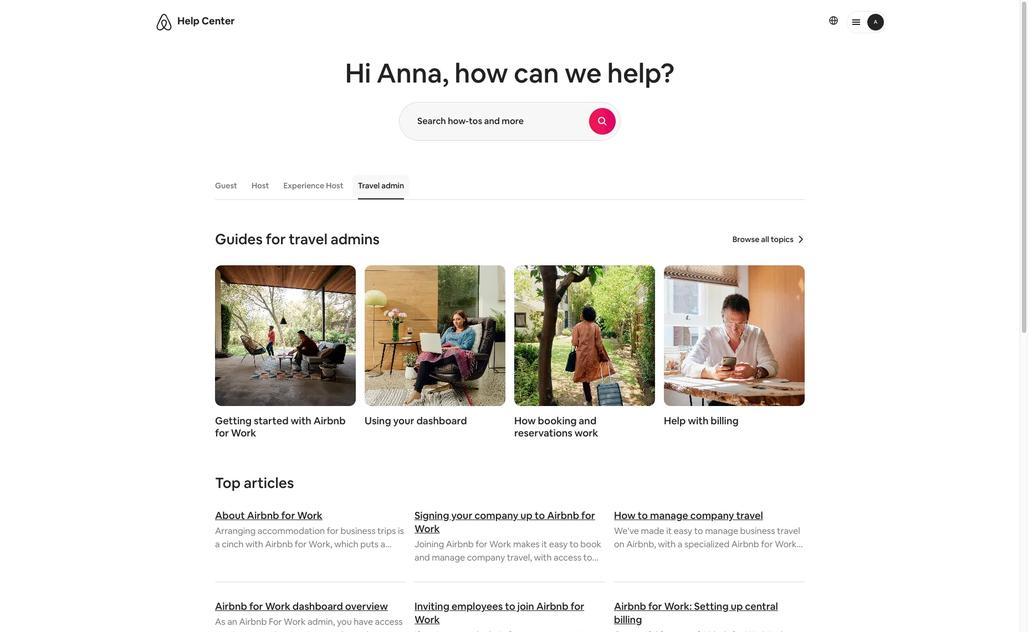Task type: locate. For each thing, give the bounding box(es) containing it.
your inside signing your company up to airbnb for work joining airbnb for work makes it easy to book and manage company travel, with access to listings around the world for short or extended busi…
[[451, 509, 472, 522]]

it inside how to manage company travel we've made it easy to manage business travel on airbnb, with a specialized airbnb for work dashboard that you can access from your personal …
[[666, 525, 672, 537]]

how left 'booking'
[[514, 415, 536, 427]]

setting
[[694, 600, 729, 613]]

it right made
[[666, 525, 672, 537]]

access down specialized
[[712, 552, 740, 564]]

business
[[341, 525, 376, 537], [740, 525, 775, 537]]

to inside inviting employees to join airbnb for work
[[505, 600, 515, 613]]

an
[[227, 616, 237, 628]]

with inside about airbnb for work arranging accommodation for business trips is a cinch with airbnb for work, which puts a worldwide selection of homes and boutique hotels al…
[[246, 539, 263, 550]]

busi…
[[415, 579, 437, 590]]

hi anna, how can we help?
[[345, 56, 675, 90]]

how to manage company travel link
[[614, 509, 805, 523]]

manage up made
[[650, 509, 688, 522]]

travel admin
[[358, 181, 404, 191]]

help
[[177, 14, 200, 27], [664, 415, 686, 427]]

…
[[651, 565, 657, 577]]

1 horizontal spatial your
[[451, 509, 472, 522]]

0 horizontal spatial access
[[375, 616, 403, 628]]

personal
[[614, 565, 649, 577]]

1 horizontal spatial access
[[554, 552, 581, 564]]

manage inside signing your company up to airbnb for work joining airbnb for work makes it easy to book and manage company travel, with access to listings around the world for short or extended busi…
[[432, 552, 465, 564]]

billing
[[711, 415, 739, 427], [614, 614, 642, 626]]

and down which
[[339, 552, 354, 564]]

your right 'signing'
[[451, 509, 472, 522]]

manage up around
[[432, 552, 465, 564]]

1 vertical spatial it
[[542, 539, 547, 550]]

the
[[476, 565, 489, 577]]

0 vertical spatial manage
[[650, 509, 688, 522]]

a person sitting in a comfortable chair, working on their laptop. image
[[365, 265, 505, 406]]

0 horizontal spatial business
[[341, 525, 376, 537]]

work:
[[664, 600, 692, 613]]

0 vertical spatial how
[[514, 415, 536, 427]]

experience
[[283, 181, 324, 191]]

1 horizontal spatial how
[[614, 509, 636, 522]]

0 horizontal spatial can
[[514, 56, 559, 90]]

business up from
[[740, 525, 775, 537]]

access up or
[[554, 552, 581, 564]]

travel admin button
[[352, 175, 410, 196]]

up inside signing your company up to airbnb for work joining airbnb for work makes it easy to book and manage company travel, with access to listings around the world for short or extended busi…
[[520, 509, 533, 522]]

airbnb for work dashboard overview link
[[215, 600, 406, 614]]

1 vertical spatial how
[[614, 509, 636, 522]]

1 vertical spatial travel
[[736, 509, 763, 522]]

as
[[215, 616, 225, 628]]

your right using
[[393, 415, 414, 427]]

company
[[475, 509, 518, 522], [690, 509, 734, 522], [467, 552, 505, 564]]

on
[[614, 539, 625, 550]]

puts
[[360, 539, 379, 550]]

accommodation
[[258, 525, 325, 537]]

0 vertical spatial you
[[679, 552, 694, 564]]

1 horizontal spatial billing
[[711, 415, 739, 427]]

to inside airbnb for work dashboard overview as an airbnb for work admin, you have access to trips, reporting, invoices, and people at you
[[215, 630, 224, 632]]

manage
[[650, 509, 688, 522], [705, 525, 738, 537], [432, 552, 465, 564]]

0 horizontal spatial dashboard
[[293, 600, 343, 613]]

2 horizontal spatial your
[[764, 552, 782, 564]]

can down specialized
[[696, 552, 710, 564]]

for up accommodation at the left of page
[[281, 509, 295, 522]]

0 horizontal spatial help
[[177, 14, 200, 27]]

people
[[345, 630, 374, 632]]

0 horizontal spatial it
[[542, 539, 547, 550]]

a left cinch
[[215, 539, 220, 550]]

business inside how to manage company travel we've made it easy to manage business travel on airbnb, with a specialized airbnb for work dashboard that you can access from your personal …
[[740, 525, 775, 537]]

1 vertical spatial can
[[696, 552, 710, 564]]

started
[[254, 415, 289, 427]]

work inside inviting employees to join airbnb for work
[[415, 614, 440, 626]]

for
[[266, 230, 286, 249], [215, 427, 229, 440], [281, 509, 295, 522], [581, 509, 595, 522], [327, 525, 339, 537], [295, 539, 307, 550], [476, 539, 488, 550], [761, 539, 773, 550], [516, 565, 528, 577], [249, 600, 263, 613], [571, 600, 584, 613], [648, 600, 662, 613]]

your
[[393, 415, 414, 427], [451, 509, 472, 522], [764, 552, 782, 564]]

0 vertical spatial it
[[666, 525, 672, 537]]

airbnb for work dashboard overview as an airbnb for work admin, you have access to trips, reporting, invoices, and people at you
[[215, 600, 405, 632]]

0 horizontal spatial how
[[514, 415, 536, 427]]

2 host from the left
[[326, 181, 343, 191]]

how booking and reservations work
[[514, 415, 598, 440]]

for inside how to manage company travel we've made it easy to manage business travel on airbnb, with a specialized airbnb for work dashboard that you can access from your personal …
[[761, 539, 773, 550]]

your right from
[[764, 552, 782, 564]]

None search field
[[399, 102, 621, 141]]

help with billing link
[[664, 265, 805, 427]]

1 horizontal spatial host
[[326, 181, 343, 191]]

Search how-tos and more search field
[[400, 103, 589, 140]]

you right that
[[679, 552, 694, 564]]

1 vertical spatial dashboard
[[614, 552, 658, 564]]

host right guest button
[[252, 181, 269, 191]]

1 horizontal spatial you
[[679, 552, 694, 564]]

host inside experience host 'button'
[[326, 181, 343, 191]]

host button
[[246, 175, 275, 196]]

company up makes
[[475, 509, 518, 522]]

1 horizontal spatial it
[[666, 525, 672, 537]]

using your dashboard
[[365, 415, 467, 427]]

central
[[745, 600, 778, 613]]

center
[[202, 14, 235, 27]]

top articles
[[215, 474, 294, 493]]

topics
[[771, 234, 794, 244]]

2 vertical spatial your
[[764, 552, 782, 564]]

and right 'booking'
[[579, 415, 597, 427]]

guest
[[215, 181, 237, 191]]

of
[[299, 552, 307, 564]]

it right makes
[[542, 539, 547, 550]]

arranging
[[215, 525, 256, 537]]

0 horizontal spatial your
[[393, 415, 414, 427]]

for up "reporting,"
[[249, 600, 263, 613]]

2 vertical spatial dashboard
[[293, 600, 343, 613]]

tab list
[[210, 172, 805, 200]]

airbnb homepage image
[[155, 13, 173, 31]]

1 a from the left
[[215, 539, 220, 550]]

getting started with airbnb for work
[[215, 415, 346, 440]]

0 horizontal spatial a
[[215, 539, 220, 550]]

up
[[520, 509, 533, 522], [731, 600, 743, 613]]

airbnb inside getting started with airbnb for work
[[314, 415, 346, 427]]

0 vertical spatial easy
[[674, 525, 692, 537]]

to up specialized
[[694, 525, 703, 537]]

1 horizontal spatial can
[[696, 552, 710, 564]]

up left central
[[731, 600, 743, 613]]

made
[[641, 525, 664, 537]]

0 vertical spatial your
[[393, 415, 414, 427]]

2 vertical spatial travel
[[777, 525, 800, 537]]

can
[[514, 56, 559, 90], [696, 552, 710, 564]]

listings
[[415, 565, 443, 577]]

access up at
[[375, 616, 403, 628]]

for down extended
[[571, 600, 584, 613]]

1 business from the left
[[341, 525, 376, 537]]

easy up specialized
[[674, 525, 692, 537]]

0 horizontal spatial easy
[[549, 539, 568, 550]]

for up from
[[761, 539, 773, 550]]

1 horizontal spatial manage
[[650, 509, 688, 522]]

joining
[[415, 539, 444, 550]]

1 horizontal spatial help
[[664, 415, 686, 427]]

0 horizontal spatial manage
[[432, 552, 465, 564]]

airbnb for work: setting up central billing
[[614, 600, 778, 626]]

2 a from the left
[[381, 539, 385, 550]]

2 horizontal spatial manage
[[705, 525, 738, 537]]

how up we've
[[614, 509, 636, 522]]

host right experience on the top left
[[326, 181, 343, 191]]

0 horizontal spatial billing
[[614, 614, 642, 626]]

to down as
[[215, 630, 224, 632]]

2 horizontal spatial travel
[[777, 525, 800, 537]]

1 horizontal spatial business
[[740, 525, 775, 537]]

company inside how to manage company travel we've made it easy to manage business travel on airbnb, with a specialized airbnb for work dashboard that you can access from your personal …
[[690, 509, 734, 522]]

0 vertical spatial up
[[520, 509, 533, 522]]

1 horizontal spatial up
[[731, 600, 743, 613]]

you
[[679, 552, 694, 564], [337, 616, 352, 628]]

cinch
[[222, 539, 244, 550]]

1 vertical spatial you
[[337, 616, 352, 628]]

1 horizontal spatial easy
[[674, 525, 692, 537]]

for up top
[[215, 427, 229, 440]]

makes
[[513, 539, 540, 550]]

a left specialized
[[678, 539, 682, 550]]

0 horizontal spatial up
[[520, 509, 533, 522]]

0 horizontal spatial host
[[252, 181, 269, 191]]

to left join
[[505, 600, 515, 613]]

company up specialized
[[690, 509, 734, 522]]

you inside airbnb for work dashboard overview as an airbnb for work admin, you have access to trips, reporting, invoices, and people at you
[[337, 616, 352, 628]]

1 vertical spatial up
[[731, 600, 743, 613]]

how inside how booking and reservations work
[[514, 415, 536, 427]]

0 vertical spatial billing
[[711, 415, 739, 427]]

2 horizontal spatial access
[[712, 552, 740, 564]]

1 horizontal spatial a
[[381, 539, 385, 550]]

for left work:
[[648, 600, 662, 613]]

al…
[[242, 565, 255, 577]]

1 vertical spatial billing
[[614, 614, 642, 626]]

2 vertical spatial manage
[[432, 552, 465, 564]]

getting
[[215, 415, 252, 427]]

travel
[[289, 230, 328, 249], [736, 509, 763, 522], [777, 525, 800, 537]]

2 horizontal spatial a
[[678, 539, 682, 550]]

and up listings at the bottom of page
[[415, 552, 430, 564]]

to
[[535, 509, 545, 522], [638, 509, 648, 522], [694, 525, 703, 537], [570, 539, 579, 550], [583, 552, 592, 564], [505, 600, 515, 613], [215, 630, 224, 632]]

3 a from the left
[[678, 539, 682, 550]]

2 horizontal spatial dashboard
[[614, 552, 658, 564]]

booking
[[538, 415, 577, 427]]

for right guides on the top left
[[266, 230, 286, 249]]

work,
[[309, 539, 332, 550]]

0 vertical spatial help
[[177, 14, 200, 27]]

can left we
[[514, 56, 559, 90]]

around
[[445, 565, 474, 577]]

and inside how booking and reservations work
[[579, 415, 597, 427]]

how inside how to manage company travel we've made it easy to manage business travel on airbnb, with a specialized airbnb for work dashboard that you can access from your personal …
[[614, 509, 636, 522]]

invoices,
[[291, 630, 326, 632]]

a right puts
[[381, 539, 385, 550]]

you up people
[[337, 616, 352, 628]]

0 vertical spatial dashboard
[[416, 415, 467, 427]]

up up makes
[[520, 509, 533, 522]]

access inside airbnb for work dashboard overview as an airbnb for work admin, you have access to trips, reporting, invoices, and people at you
[[375, 616, 403, 628]]

manage down how to manage company travel link
[[705, 525, 738, 537]]

1 vertical spatial help
[[664, 415, 686, 427]]

0 horizontal spatial you
[[337, 616, 352, 628]]

business inside about airbnb for work arranging accommodation for business trips is a cinch with airbnb for work, which puts a worldwide selection of homes and boutique hotels al…
[[341, 525, 376, 537]]

and down admin,
[[328, 630, 343, 632]]

signing your company up to airbnb for work joining airbnb for work makes it easy to book and manage company travel, with access to listings around the world for short or extended busi…
[[415, 509, 604, 590]]

admin
[[381, 181, 404, 191]]

how
[[514, 415, 536, 427], [614, 509, 636, 522]]

1 horizontal spatial travel
[[736, 509, 763, 522]]

1 vertical spatial easy
[[549, 539, 568, 550]]

trips
[[377, 525, 396, 537]]

business up puts
[[341, 525, 376, 537]]

with
[[291, 415, 311, 427], [688, 415, 709, 427], [246, 539, 263, 550], [658, 539, 676, 550], [534, 552, 552, 564]]

to down book at the right bottom of the page
[[583, 552, 592, 564]]

2 business from the left
[[740, 525, 775, 537]]

1 host from the left
[[252, 181, 269, 191]]

about airbnb for work arranging accommodation for business trips is a cinch with airbnb for work, which puts a worldwide selection of homes and boutique hotels al…
[[215, 509, 404, 577]]

0 horizontal spatial travel
[[289, 230, 328, 249]]

1 vertical spatial your
[[451, 509, 472, 522]]

for up of
[[295, 539, 307, 550]]

easy up or
[[549, 539, 568, 550]]



Task type: describe. For each thing, give the bounding box(es) containing it.
how for how to manage company travel we've made it easy to manage business travel on airbnb, with a specialized airbnb for work dashboard that you can access from your personal …
[[614, 509, 636, 522]]

a person sits at a table looking at their cell phone. image
[[664, 265, 805, 406]]

for
[[269, 616, 282, 628]]

airbnb inside how to manage company travel we've made it easy to manage business travel on airbnb, with a specialized airbnb for work dashboard that you can access from your personal …
[[732, 539, 759, 550]]

billing inside airbnb for work: setting up central billing
[[614, 614, 642, 626]]

access inside how to manage company travel we've made it easy to manage business travel on airbnb, with a specialized airbnb for work dashboard that you can access from your personal …
[[712, 552, 740, 564]]

help center
[[177, 14, 235, 27]]

airbnb inside inviting employees to join airbnb for work
[[536, 600, 568, 613]]

inviting
[[415, 600, 449, 613]]

hi
[[345, 56, 371, 90]]

dashboard inside airbnb for work dashboard overview as an airbnb for work admin, you have access to trips, reporting, invoices, and people at you
[[293, 600, 343, 613]]

admins
[[331, 230, 380, 249]]

and inside about airbnb for work arranging accommodation for business trips is a cinch with airbnb for work, which puts a worldwide selection of homes and boutique hotels al…
[[339, 552, 354, 564]]

easy inside signing your company up to airbnb for work joining airbnb for work makes it easy to book and manage company travel, with access to listings around the world for short or extended busi…
[[549, 539, 568, 550]]

using
[[365, 415, 391, 427]]

0 vertical spatial travel
[[289, 230, 328, 249]]

employees
[[452, 600, 503, 613]]

up inside airbnb for work: setting up central billing
[[731, 600, 743, 613]]

dashboard inside how to manage company travel we've made it easy to manage business travel on airbnb, with a specialized airbnb for work dashboard that you can access from your personal …
[[614, 552, 658, 564]]

help?
[[607, 56, 675, 90]]

homes
[[309, 552, 337, 564]]

boutique
[[356, 552, 393, 564]]

experience host
[[283, 181, 343, 191]]

is
[[398, 525, 404, 537]]

to up made
[[638, 509, 648, 522]]

that
[[660, 552, 677, 564]]

overview
[[345, 600, 388, 613]]

to left book at the right bottom of the page
[[570, 539, 579, 550]]

browse all topics link
[[733, 234, 805, 244]]

signing
[[415, 509, 449, 522]]

how
[[455, 56, 508, 90]]

we
[[565, 56, 602, 90]]

admin,
[[308, 616, 335, 628]]

anna,
[[377, 56, 449, 90]]

browse
[[733, 234, 760, 244]]

guest button
[[210, 175, 243, 196]]

1 horizontal spatial dashboard
[[416, 415, 467, 427]]

worldwide
[[215, 552, 258, 564]]

and inside signing your company up to airbnb for work joining airbnb for work makes it easy to book and manage company travel, with access to listings around the world for short or extended busi…
[[415, 552, 430, 564]]

getting started with airbnb for work link
[[215, 265, 356, 440]]

1 vertical spatial manage
[[705, 525, 738, 537]]

book
[[580, 539, 601, 550]]

experience host button
[[278, 175, 349, 196]]

airbnb inside airbnb for work: setting up central billing
[[614, 600, 646, 613]]

for down 'travel,'
[[516, 565, 528, 577]]

trips,
[[226, 630, 246, 632]]

access inside signing your company up to airbnb for work joining airbnb for work makes it easy to book and manage company travel, with access to listings around the world for short or extended busi…
[[554, 552, 581, 564]]

with inside how to manage company travel we've made it easy to manage business travel on airbnb, with a specialized airbnb for work dashboard that you can access from your personal …
[[658, 539, 676, 550]]

can inside how to manage company travel we've made it easy to manage business travel on airbnb, with a specialized airbnb for work dashboard that you can access from your personal …
[[696, 552, 710, 564]]

travel
[[358, 181, 380, 191]]

signing your company up to airbnb for work link
[[415, 509, 605, 536]]

two people on an enclosed patio, one on their laptop, the other on their cell phone. image
[[215, 265, 356, 406]]

reporting,
[[248, 630, 289, 632]]

easy inside how to manage company travel we've made it easy to manage business travel on airbnb, with a specialized airbnb for work dashboard that you can access from your personal …
[[674, 525, 692, 537]]

using your dashboard link
[[365, 265, 505, 427]]

selection
[[260, 552, 297, 564]]

hotels
[[215, 565, 240, 577]]

browse all topics
[[733, 234, 794, 244]]

work inside getting started with airbnb for work
[[231, 427, 256, 440]]

work
[[575, 427, 598, 440]]

work inside how to manage company travel we've made it easy to manage business travel on airbnb, with a specialized airbnb for work dashboard that you can access from your personal …
[[775, 539, 797, 550]]

top
[[215, 474, 241, 493]]

guides
[[215, 230, 263, 249]]

a person arrives at their airbnb stay, bringing a suitcase. image
[[514, 265, 655, 406]]

to up makes
[[535, 509, 545, 522]]

inviting employees to join airbnb for work link
[[415, 600, 605, 627]]

airbnb for work: setting up central billing link
[[614, 600, 805, 627]]

extended
[[564, 565, 604, 577]]

travel,
[[507, 552, 532, 564]]

inviting employees to join airbnb for work
[[415, 600, 584, 626]]

from
[[742, 552, 762, 564]]

company up the
[[467, 552, 505, 564]]

main navigation menu image
[[867, 14, 884, 30]]

with inside getting started with airbnb for work
[[291, 415, 311, 427]]

0 vertical spatial can
[[514, 56, 559, 90]]

work inside about airbnb for work arranging accommodation for business trips is a cinch with airbnb for work, which puts a worldwide selection of homes and boutique hotels al…
[[297, 509, 322, 522]]

which
[[334, 539, 358, 550]]

for inside airbnb for work dashboard overview as an airbnb for work admin, you have access to trips, reporting, invoices, and people at you
[[249, 600, 263, 613]]

host inside host button
[[252, 181, 269, 191]]

join
[[517, 600, 534, 613]]

for up the
[[476, 539, 488, 550]]

it inside signing your company up to airbnb for work joining airbnb for work makes it easy to book and manage company travel, with access to listings around the world for short or extended busi…
[[542, 539, 547, 550]]

short
[[530, 565, 552, 577]]

guides for travel admins
[[215, 230, 380, 249]]

about airbnb for work link
[[215, 509, 406, 523]]

for inside inviting employees to join airbnb for work
[[571, 600, 584, 613]]

articles
[[244, 474, 294, 493]]

for up book at the right bottom of the page
[[581, 509, 595, 522]]

how booking and reservations work link
[[514, 265, 655, 440]]

reservations
[[514, 427, 573, 440]]

with inside signing your company up to airbnb for work joining airbnb for work makes it easy to book and manage company travel, with access to listings around the world for short or extended busi…
[[534, 552, 552, 564]]

help with billing
[[664, 415, 739, 427]]

a inside how to manage company travel we've made it easy to manage business travel on airbnb, with a specialized airbnb for work dashboard that you can access from your personal …
[[678, 539, 682, 550]]

airbnb,
[[626, 539, 656, 550]]

your for using
[[393, 415, 414, 427]]

at
[[376, 630, 384, 632]]

for inside getting started with airbnb for work
[[215, 427, 229, 440]]

how for how booking and reservations work
[[514, 415, 536, 427]]

your inside how to manage company travel we've made it easy to manage business travel on airbnb, with a specialized airbnb for work dashboard that you can access from your personal …
[[764, 552, 782, 564]]

help center link
[[177, 14, 235, 27]]

for inside airbnb for work: setting up central billing
[[648, 600, 662, 613]]

for up work,
[[327, 525, 339, 537]]

world
[[491, 565, 514, 577]]

or
[[554, 565, 562, 577]]

we've
[[614, 525, 639, 537]]

about
[[215, 509, 245, 522]]

and inside airbnb for work dashboard overview as an airbnb for work admin, you have access to trips, reporting, invoices, and people at you
[[328, 630, 343, 632]]

tab list containing guest
[[210, 172, 805, 200]]

your for signing
[[451, 509, 472, 522]]

you inside how to manage company travel we've made it easy to manage business travel on airbnb, with a specialized airbnb for work dashboard that you can access from your personal …
[[679, 552, 694, 564]]

help for help with billing
[[664, 415, 686, 427]]

how to manage company travel we've made it easy to manage business travel on airbnb, with a specialized airbnb for work dashboard that you can access from your personal …
[[614, 509, 800, 577]]

specialized
[[684, 539, 730, 550]]

help for help center
[[177, 14, 200, 27]]

have
[[354, 616, 373, 628]]



Task type: vqa. For each thing, say whether or not it's contained in the screenshot.


